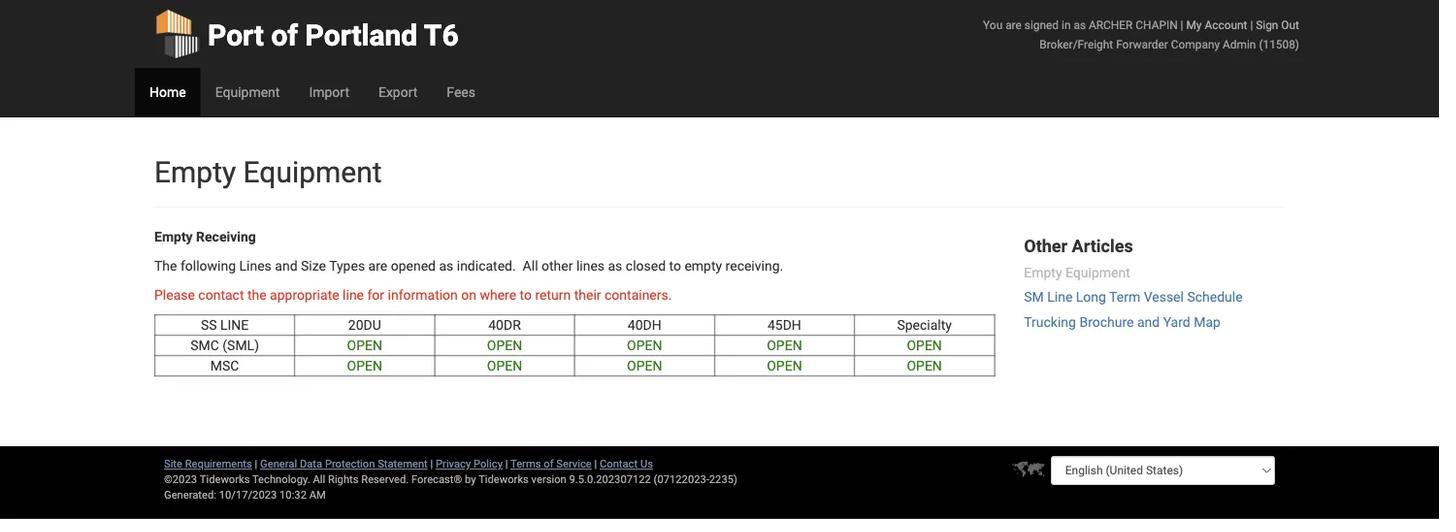 Task type: describe. For each thing, give the bounding box(es) containing it.
| up tideworks
[[505, 458, 508, 470]]

out
[[1281, 18, 1300, 32]]

40dr
[[488, 317, 521, 333]]

sign out link
[[1256, 18, 1300, 32]]

equipment button
[[201, 68, 294, 116]]

site
[[164, 458, 182, 470]]

line
[[1047, 289, 1073, 305]]

opened
[[391, 258, 436, 274]]

please
[[154, 287, 195, 303]]

trucking brochure and yard map link
[[1024, 314, 1221, 330]]

contact
[[198, 287, 244, 303]]

ss
[[201, 317, 217, 333]]

please contact the appropriate line for information on where to return their containers.
[[154, 287, 672, 303]]

return
[[535, 287, 571, 303]]

line
[[343, 287, 364, 303]]

ss line
[[201, 317, 249, 333]]

40dh
[[628, 317, 662, 333]]

containers.
[[605, 287, 672, 303]]

empty equipment
[[154, 155, 382, 189]]

chapin
[[1136, 18, 1178, 32]]

empty for empty receiving
[[154, 229, 193, 245]]

home
[[149, 84, 186, 100]]

site requirements link
[[164, 458, 252, 470]]

export button
[[364, 68, 432, 116]]

long
[[1076, 289, 1106, 305]]

generated:
[[164, 489, 216, 501]]

line
[[220, 317, 249, 333]]

us
[[640, 458, 653, 470]]

by
[[465, 473, 476, 486]]

10:32
[[280, 489, 307, 501]]

empty receiving
[[154, 229, 256, 245]]

1 horizontal spatial as
[[608, 258, 622, 274]]

0 vertical spatial and
[[275, 258, 297, 274]]

am
[[309, 489, 326, 501]]

smc (sml)
[[190, 337, 259, 353]]

the
[[247, 287, 267, 303]]

are inside the you are signed in as archer chapin | my account | sign out broker/freight forwarder company admin (11508)
[[1006, 18, 1022, 32]]

signed
[[1025, 18, 1059, 32]]

where
[[480, 287, 516, 303]]

and inside other articles empty equipment sm line long term vessel schedule trucking brochure and yard map
[[1137, 314, 1160, 330]]

you
[[983, 18, 1003, 32]]

lines
[[239, 258, 272, 274]]

portland
[[305, 18, 418, 52]]

you are signed in as archer chapin | my account | sign out broker/freight forwarder company admin (11508)
[[983, 18, 1300, 51]]

following
[[180, 258, 236, 274]]

contact us link
[[600, 458, 653, 470]]

home button
[[135, 68, 201, 116]]

2235)
[[709, 473, 737, 486]]

export
[[378, 84, 418, 100]]

empty inside other articles empty equipment sm line long term vessel schedule trucking brochure and yard map
[[1024, 265, 1062, 281]]

forecast®
[[412, 473, 462, 486]]

company
[[1171, 37, 1220, 51]]

smc
[[190, 337, 219, 353]]

service
[[556, 458, 592, 470]]

20du
[[348, 317, 381, 333]]

schedule
[[1187, 289, 1243, 305]]

tideworks
[[479, 473, 529, 486]]

types
[[329, 258, 365, 274]]

contact
[[600, 458, 638, 470]]

for
[[367, 287, 384, 303]]

statement
[[378, 458, 428, 470]]

(07122023-
[[654, 473, 709, 486]]

0 horizontal spatial as
[[439, 258, 454, 274]]

general data protection statement link
[[260, 458, 428, 470]]

specialty
[[897, 317, 952, 333]]

©2023 tideworks
[[164, 473, 250, 486]]



Task type: vqa. For each thing, say whether or not it's contained in the screenshot.
Receiving
yes



Task type: locate. For each thing, give the bounding box(es) containing it.
other articles empty equipment sm line long term vessel schedule trucking brochure and yard map
[[1024, 236, 1243, 330]]

| up forecast®
[[430, 458, 433, 470]]

as
[[1074, 18, 1086, 32], [439, 258, 454, 274], [608, 258, 622, 274]]

2 vertical spatial equipment
[[1066, 265, 1130, 281]]

account
[[1205, 18, 1248, 32]]

of right the port
[[271, 18, 298, 52]]

0 vertical spatial equipment
[[215, 84, 280, 100]]

| left my
[[1181, 18, 1184, 32]]

and left size
[[275, 258, 297, 274]]

1 vertical spatial of
[[544, 458, 554, 470]]

as right in
[[1074, 18, 1086, 32]]

equipment
[[215, 84, 280, 100], [243, 155, 382, 189], [1066, 265, 1130, 281]]

size
[[301, 258, 326, 274]]

1 horizontal spatial to
[[669, 258, 681, 274]]

empty up sm
[[1024, 265, 1062, 281]]

terms
[[511, 458, 541, 470]]

0 horizontal spatial all
[[313, 473, 325, 486]]

requirements
[[185, 458, 252, 470]]

the following lines and size types are opened as indicated.  all other lines as closed to empty receiving.
[[154, 258, 783, 274]]

the
[[154, 258, 177, 274]]

equipment inside dropdown button
[[215, 84, 280, 100]]

term
[[1109, 289, 1141, 305]]

my account link
[[1186, 18, 1248, 32]]

rights
[[328, 473, 359, 486]]

equipment up long
[[1066, 265, 1130, 281]]

policy
[[474, 458, 503, 470]]

fees
[[447, 84, 476, 100]]

1 horizontal spatial of
[[544, 458, 554, 470]]

broker/freight
[[1040, 37, 1113, 51]]

of inside site requirements | general data protection statement | privacy policy | terms of service | contact us ©2023 tideworks technology. all rights reserved. forecast® by tideworks version 9.5.0.202307122 (07122023-2235) generated: 10/17/2023 10:32 am
[[544, 458, 554, 470]]

0 vertical spatial empty
[[154, 155, 236, 189]]

import
[[309, 84, 349, 100]]

empty for empty equipment
[[154, 155, 236, 189]]

as right lines at the left
[[608, 258, 622, 274]]

1 vertical spatial are
[[368, 258, 387, 274]]

1 horizontal spatial are
[[1006, 18, 1022, 32]]

archer
[[1089, 18, 1133, 32]]

of
[[271, 18, 298, 52], [544, 458, 554, 470]]

technology.
[[252, 473, 310, 486]]

their
[[574, 287, 601, 303]]

0 horizontal spatial of
[[271, 18, 298, 52]]

10/17/2023
[[219, 489, 277, 501]]

my
[[1186, 18, 1202, 32]]

(11508)
[[1259, 37, 1300, 51]]

appropriate
[[270, 287, 339, 303]]

are right you
[[1006, 18, 1022, 32]]

are up for
[[368, 258, 387, 274]]

map
[[1194, 314, 1221, 330]]

empty up empty receiving
[[154, 155, 236, 189]]

port
[[208, 18, 264, 52]]

0 vertical spatial to
[[669, 258, 681, 274]]

port of portland t6 link
[[154, 0, 459, 68]]

other
[[542, 258, 573, 274]]

1 vertical spatial empty
[[154, 229, 193, 245]]

0 horizontal spatial to
[[520, 287, 532, 303]]

yard
[[1163, 314, 1191, 330]]

terms of service link
[[511, 458, 592, 470]]

sm line long term vessel schedule link
[[1024, 289, 1243, 305]]

all left other
[[523, 258, 538, 274]]

port of portland t6
[[208, 18, 459, 52]]

1 vertical spatial to
[[520, 287, 532, 303]]

as right opened
[[439, 258, 454, 274]]

0 horizontal spatial are
[[368, 258, 387, 274]]

| left sign
[[1250, 18, 1253, 32]]

1 horizontal spatial and
[[1137, 314, 1160, 330]]

reserved.
[[361, 473, 409, 486]]

import button
[[294, 68, 364, 116]]

version
[[531, 473, 567, 486]]

empty
[[685, 258, 722, 274]]

articles
[[1072, 236, 1133, 256]]

t6
[[424, 18, 459, 52]]

1 vertical spatial all
[[313, 473, 325, 486]]

lines
[[576, 258, 605, 274]]

to left empty
[[669, 258, 681, 274]]

0 vertical spatial of
[[271, 18, 298, 52]]

trucking
[[1024, 314, 1076, 330]]

privacy
[[436, 458, 471, 470]]

in
[[1062, 18, 1071, 32]]

information
[[388, 287, 458, 303]]

0 vertical spatial are
[[1006, 18, 1022, 32]]

forwarder
[[1116, 37, 1168, 51]]

data
[[300, 458, 322, 470]]

sm
[[1024, 289, 1044, 305]]

1 vertical spatial and
[[1137, 314, 1160, 330]]

(sml)
[[223, 337, 259, 353]]

all up am in the bottom of the page
[[313, 473, 325, 486]]

vessel
[[1144, 289, 1184, 305]]

all inside site requirements | general data protection statement | privacy policy | terms of service | contact us ©2023 tideworks technology. all rights reserved. forecast® by tideworks version 9.5.0.202307122 (07122023-2235) generated: 10/17/2023 10:32 am
[[313, 473, 325, 486]]

on
[[461, 287, 477, 303]]

and left 'yard' in the right bottom of the page
[[1137, 314, 1160, 330]]

1 vertical spatial equipment
[[243, 155, 382, 189]]

closed
[[626, 258, 666, 274]]

equipment inside other articles empty equipment sm line long term vessel schedule trucking brochure and yard map
[[1066, 265, 1130, 281]]

| left general
[[255, 458, 257, 470]]

admin
[[1223, 37, 1256, 51]]

as inside the you are signed in as archer chapin | my account | sign out broker/freight forwarder company admin (11508)
[[1074, 18, 1086, 32]]

empty
[[154, 155, 236, 189], [154, 229, 193, 245], [1024, 265, 1062, 281]]

0 vertical spatial all
[[523, 258, 538, 274]]

other
[[1024, 236, 1068, 256]]

sign
[[1256, 18, 1279, 32]]

0 horizontal spatial and
[[275, 258, 297, 274]]

equipment down import dropdown button at left top
[[243, 155, 382, 189]]

receiving
[[196, 229, 256, 245]]

protection
[[325, 458, 375, 470]]

all
[[523, 258, 538, 274], [313, 473, 325, 486]]

2 horizontal spatial as
[[1074, 18, 1086, 32]]

to
[[669, 258, 681, 274], [520, 287, 532, 303]]

receiving.
[[726, 258, 783, 274]]

brochure
[[1080, 314, 1134, 330]]

2 vertical spatial empty
[[1024, 265, 1062, 281]]

| up 9.5.0.202307122 on the left of the page
[[594, 458, 597, 470]]

empty up the
[[154, 229, 193, 245]]

msc
[[210, 358, 239, 374]]

equipment down the port
[[215, 84, 280, 100]]

of up version
[[544, 458, 554, 470]]

fees button
[[432, 68, 490, 116]]

to left return
[[520, 287, 532, 303]]

are
[[1006, 18, 1022, 32], [368, 258, 387, 274]]

1 horizontal spatial all
[[523, 258, 538, 274]]



